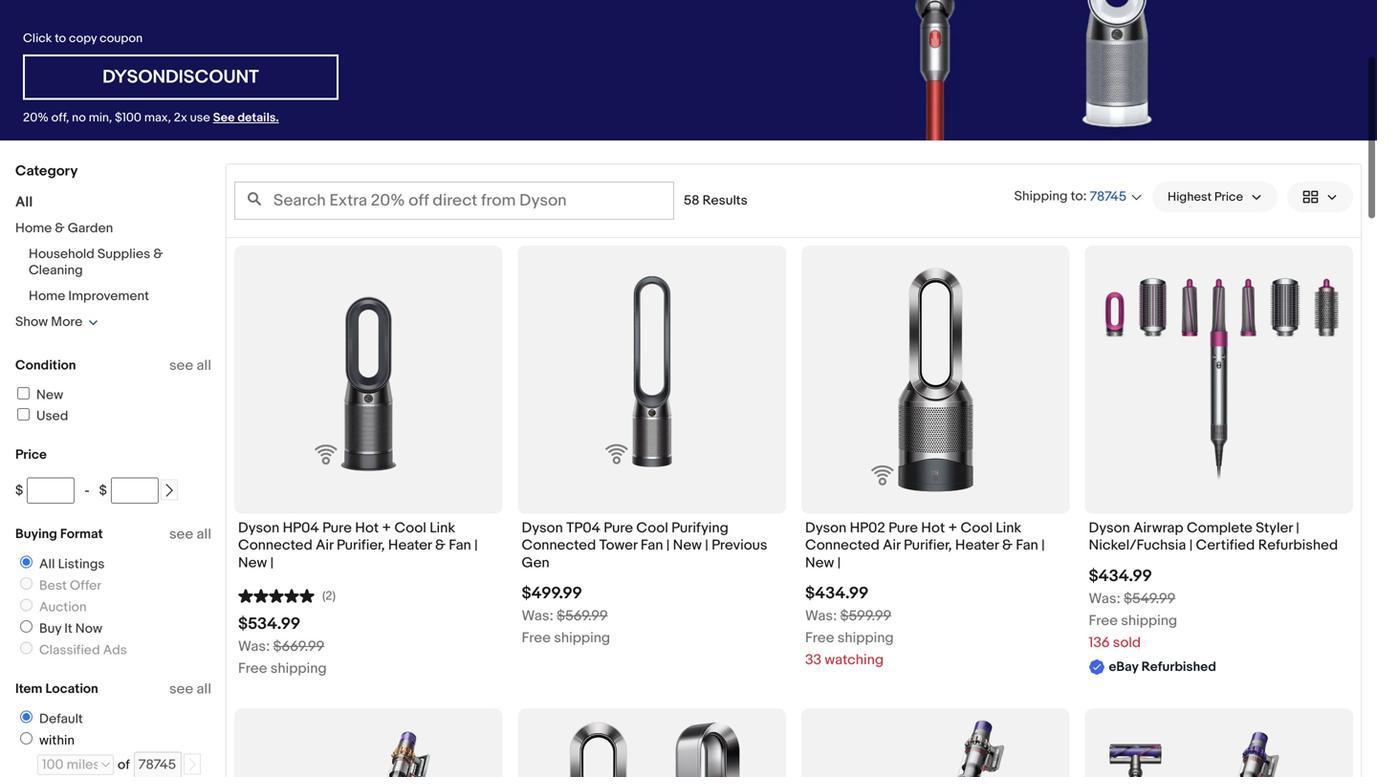 Task type: describe. For each thing, give the bounding box(es) containing it.
see all for item location
[[169, 681, 211, 698]]

min,
[[89, 110, 112, 125]]

dyson airwrap complete styler | nickel/fuchsia | certified refurbished image
[[1085, 246, 1353, 514]]

cleaning
[[29, 263, 83, 279]]

dyson hp04 pure hot + cool link connected air purifier, heater & fan | new | link
[[238, 520, 499, 577]]

dysondiscount button
[[23, 55, 339, 100]]

show more
[[15, 314, 82, 330]]

all for item location
[[197, 681, 211, 698]]

home & garden household supplies & cleaning home improvement
[[15, 220, 163, 305]]

$534.99 was: $669.99 free shipping
[[238, 615, 327, 678]]

hot for hp04
[[355, 520, 379, 537]]

new inside dyson tp04 pure cool purifying connected tower fan | new | previous gen
[[673, 537, 702, 554]]

tp04
[[566, 520, 601, 537]]

Minimum Value text field
[[27, 478, 75, 504]]

connected for dyson hp02 pure hot + cool link connected air purifier, heater & fan | new |
[[805, 537, 880, 554]]

listings
[[58, 557, 105, 573]]

0 vertical spatial home
[[15, 220, 52, 237]]

now
[[75, 621, 102, 637]]

see
[[213, 110, 235, 125]]

78745 text field
[[134, 752, 181, 777]]

off,
[[51, 110, 69, 125]]

shipping for $434.99 was: $599.99 free shipping 33 watching
[[838, 630, 894, 647]]

offer
[[70, 578, 101, 594]]

condition
[[15, 358, 76, 374]]

+ for hp02
[[948, 520, 957, 537]]

previous
[[712, 537, 767, 554]]

fan for dyson hp04 pure hot + cool link connected air purifier, heater & fan | new |
[[449, 537, 471, 554]]

it
[[64, 621, 72, 637]]

format
[[60, 526, 103, 543]]

dyson hp02 pure hot+cool link connected air purifier, heater & fan | new | image
[[518, 709, 786, 777]]

home improvement link
[[29, 288, 149, 305]]

ads
[[103, 643, 127, 659]]

ebay
[[1109, 659, 1138, 676]]

$599.99
[[840, 608, 892, 625]]

category
[[15, 163, 78, 180]]

buy it now link
[[12, 621, 106, 637]]

shipping for $499.99 was: $569.99 free shipping
[[554, 630, 610, 647]]

see for buying format
[[169, 526, 193, 543]]

airwrap
[[1133, 520, 1184, 537]]

dyson hp02 pure hot + cool link connected air purifier, heater & fan | new | link
[[805, 520, 1066, 577]]

see all button for buying format
[[169, 526, 211, 543]]

dyson hp04 pure hot + cool link connected air purifier, heater & fan | new |
[[238, 520, 478, 572]]

78745
[[1090, 189, 1127, 205]]

location
[[45, 681, 98, 698]]

cool inside dyson tp04 pure cool purifying connected tower fan | new | previous gen
[[636, 520, 668, 537]]

more
[[51, 314, 82, 330]]

connected for dyson hp04 pure hot + cool link connected air purifier, heater & fan | new |
[[238, 537, 313, 554]]

all listings link
[[12, 556, 108, 573]]

link for dyson hp04 pure hot + cool link connected air purifier, heater & fan | new |
[[430, 520, 455, 537]]

of
[[118, 757, 130, 774]]

fan inside dyson tp04 pure cool purifying connected tower fan | new | previous gen
[[641, 537, 663, 554]]

household supplies & cleaning link
[[29, 246, 163, 279]]

58
[[684, 193, 700, 209]]

buy
[[39, 621, 61, 637]]

classified ads
[[39, 643, 127, 659]]

hp02
[[850, 520, 885, 537]]

show more button
[[15, 314, 99, 330]]

5 out of 5 stars image
[[238, 587, 315, 604]]

highest price button
[[1152, 182, 1278, 212]]

new link
[[14, 387, 63, 404]]

& inside dyson hp04 pure hot + cool link connected air purifier, heater & fan | new |
[[435, 537, 446, 554]]

click to copy coupon
[[23, 31, 143, 46]]

was: for $434.99 was: $599.99 free shipping 33 watching
[[805, 608, 837, 625]]

buying
[[15, 526, 57, 543]]

classified
[[39, 643, 100, 659]]

new inside dyson hp02 pure hot + cool link connected air purifier, heater & fan | new |
[[805, 555, 834, 572]]

33
[[805, 652, 822, 669]]

nickel/fuchsia
[[1089, 537, 1186, 554]]

price inside dropdown button
[[1214, 190, 1243, 204]]

see all for condition
[[169, 357, 211, 374]]

dyson hp04 pure hot + cool link connected air purifier, heater & fan | new | image
[[279, 246, 458, 514]]

buy it now
[[39, 621, 102, 637]]

see all button for condition
[[169, 357, 211, 374]]

$499.99 was: $569.99 free shipping
[[522, 584, 610, 647]]

58 results
[[684, 193, 748, 209]]

link for dyson hp02 pure hot + cool link connected air purifier, heater & fan | new |
[[996, 520, 1022, 537]]

dyson for dyson hp04 pure hot + cool link connected air purifier, heater & fan | new |
[[238, 520, 279, 537]]

view: gallery view image
[[1303, 187, 1338, 207]]

copy
[[69, 31, 97, 46]]

dyson tp04 pure cool purifying connected tower fan | new | previous gen
[[522, 520, 767, 572]]

New checkbox
[[17, 387, 30, 400]]

item
[[15, 681, 42, 698]]

dyson airwrap complete styler | nickel/fuchsia | certified refurbished link
[[1089, 520, 1349, 559]]

2x
[[174, 110, 187, 125]]

1 vertical spatial refurbished
[[1141, 659, 1216, 676]]

heater for dyson hp04 pure hot + cool link connected air purifier, heater & fan | new |
[[388, 537, 432, 554]]

used
[[36, 408, 68, 425]]

$499.99
[[522, 584, 582, 604]]

to for copy
[[55, 31, 66, 46]]

details.
[[237, 110, 279, 125]]

new up used
[[36, 387, 63, 404]]

fan for dyson hp02 pure hot + cool link connected air purifier, heater & fan | new |
[[1016, 537, 1038, 554]]

highest price
[[1168, 190, 1243, 204]]

All Listings radio
[[20, 556, 33, 569]]

ebay refurbished
[[1109, 659, 1216, 676]]

garden
[[68, 220, 113, 237]]

purifier, for hp02
[[904, 537, 952, 554]]

free for $434.99 was: $549.99 free shipping 136 sold
[[1089, 612, 1118, 630]]

default
[[39, 712, 83, 728]]

dyson for dyson tp04 pure cool purifying connected tower fan | new | previous gen
[[522, 520, 563, 537]]

hp04
[[283, 520, 319, 537]]

item location
[[15, 681, 98, 698]]

best
[[39, 578, 67, 594]]

$100
[[115, 110, 141, 125]]

Used checkbox
[[17, 408, 30, 421]]

$434.99 was: $599.99 free shipping 33 watching
[[805, 584, 894, 669]]

default link
[[12, 711, 87, 728]]

best offer link
[[12, 578, 105, 594]]

sold
[[1113, 634, 1141, 652]]

$549.99
[[1124, 590, 1176, 608]]



Task type: locate. For each thing, give the bounding box(es) containing it.
new down purifying
[[673, 537, 702, 554]]

air down hp04
[[316, 537, 333, 554]]

connected inside dyson hp04 pure hot + cool link connected air purifier, heater & fan | new |
[[238, 537, 313, 554]]

2 see from the top
[[169, 526, 193, 543]]

dyson hp02 pure hot + cool link connected air purifier, heater & fan | new |
[[805, 520, 1045, 572]]

1 see all from the top
[[169, 357, 211, 374]]

$434.99 inside $434.99 was: $599.99 free shipping 33 watching
[[805, 584, 869, 604]]

free inside $434.99 was: $599.99 free shipping 33 watching
[[805, 630, 834, 647]]

was: for $499.99 was: $569.99 free shipping
[[522, 608, 553, 625]]

submit price range image
[[162, 484, 176, 498]]

2 dyson from the left
[[522, 520, 563, 537]]

2 horizontal spatial cool
[[961, 520, 993, 537]]

pure for $499.99
[[604, 520, 633, 537]]

$ left minimum value text box
[[15, 483, 23, 499]]

free for $534.99 was: $669.99 free shipping
[[238, 660, 267, 678]]

(2)
[[322, 589, 336, 604]]

dysondiscount
[[102, 66, 259, 88]]

$669.99
[[273, 638, 324, 656]]

purifier, inside dyson hp02 pure hot + cool link connected air purifier, heater & fan | new |
[[904, 537, 952, 554]]

air for hp02
[[883, 537, 901, 554]]

connected inside dyson tp04 pure cool purifying connected tower fan | new | previous gen
[[522, 537, 596, 554]]

0 horizontal spatial fan
[[449, 537, 471, 554]]

connected inside dyson hp02 pure hot + cool link connected air purifier, heater & fan | new |
[[805, 537, 880, 554]]

0 horizontal spatial air
[[316, 537, 333, 554]]

home & garden link
[[15, 220, 113, 237]]

buying format
[[15, 526, 103, 543]]

all for all listings
[[39, 557, 55, 573]]

shipping down $599.99
[[838, 630, 894, 647]]

0 vertical spatial see all
[[169, 357, 211, 374]]

2 air from the left
[[883, 537, 901, 554]]

see for item location
[[169, 681, 193, 698]]

home up show more
[[29, 288, 65, 305]]

1 purifier, from the left
[[337, 537, 385, 554]]

1 connected from the left
[[238, 537, 313, 554]]

1 horizontal spatial heater
[[955, 537, 999, 554]]

1 horizontal spatial $434.99
[[1089, 567, 1152, 587]]

shipping down the $549.99
[[1121, 612, 1177, 630]]

1 + from the left
[[382, 520, 391, 537]]

new inside dyson hp04 pure hot + cool link connected air purifier, heater & fan | new |
[[238, 555, 267, 572]]

2 horizontal spatial connected
[[805, 537, 880, 554]]

shipping to : 78745
[[1014, 188, 1127, 205]]

was: inside $534.99 was: $669.99 free shipping
[[238, 638, 270, 656]]

1 vertical spatial to
[[1071, 188, 1083, 205]]

& inside dyson hp02 pure hot + cool link connected air purifier, heater & fan | new |
[[1002, 537, 1013, 554]]

dyson inside dyson tp04 pure cool purifying connected tower fan | new | previous gen
[[522, 520, 563, 537]]

was: for $434.99 was: $549.99 free shipping 136 sold
[[1089, 590, 1121, 608]]

cool for dyson hp04 pure hot + cool link connected air purifier, heater & fan | new |
[[394, 520, 426, 537]]

price right highest
[[1214, 190, 1243, 204]]

dyson v10 animal cordless vacuum cleaner | iron | new | previous gen image
[[801, 709, 1070, 777]]

0 horizontal spatial hot
[[355, 520, 379, 537]]

heater for dyson hp02 pure hot + cool link connected air purifier, heater & fan | new |
[[955, 537, 999, 554]]

purifier, inside dyson hp04 pure hot + cool link connected air purifier, heater & fan | new |
[[337, 537, 385, 554]]

136
[[1089, 634, 1110, 652]]

dyson tp04 pure cool purifying connected tower fan | new | previous gen image
[[563, 246, 741, 514]]

2 all from the top
[[197, 526, 211, 543]]

link inside dyson hp02 pure hot + cool link connected air purifier, heater & fan | new |
[[996, 520, 1022, 537]]

1 air from the left
[[316, 537, 333, 554]]

complete
[[1187, 520, 1253, 537]]

1 horizontal spatial $
[[99, 483, 107, 499]]

cool inside dyson hp04 pure hot + cool link connected air purifier, heater & fan | new |
[[394, 520, 426, 537]]

used link
[[14, 408, 68, 425]]

0 vertical spatial all
[[197, 357, 211, 374]]

1 hot from the left
[[355, 520, 379, 537]]

new up 5 out of 5 stars image
[[238, 555, 267, 572]]

0 vertical spatial see
[[169, 357, 193, 374]]

20%
[[23, 110, 49, 125]]

shipping down $569.99
[[554, 630, 610, 647]]

household
[[29, 246, 94, 263]]

max,
[[144, 110, 171, 125]]

dyson inside dyson hp04 pure hot + cool link connected air purifier, heater & fan | new |
[[238, 520, 279, 537]]

all
[[197, 357, 211, 374], [197, 526, 211, 543], [197, 681, 211, 698]]

1 horizontal spatial +
[[948, 520, 957, 537]]

shipping inside $434.99 was: $549.99 free shipping 136 sold
[[1121, 612, 1177, 630]]

2 vertical spatial see all button
[[169, 681, 211, 698]]

1 vertical spatial see
[[169, 526, 193, 543]]

0 horizontal spatial cool
[[394, 520, 426, 537]]

click
[[23, 31, 52, 46]]

heater
[[388, 537, 432, 554], [955, 537, 999, 554]]

0 horizontal spatial price
[[15, 447, 47, 463]]

to inside shipping to : 78745
[[1071, 188, 1083, 205]]

1 see all button from the top
[[169, 357, 211, 374]]

air inside dyson hp04 pure hot + cool link connected air purifier, heater & fan | new |
[[316, 537, 333, 554]]

2 hot from the left
[[921, 520, 945, 537]]

free inside $534.99 was: $669.99 free shipping
[[238, 660, 267, 678]]

$ for 'maximum value' text box
[[99, 483, 107, 499]]

certified
[[1196, 537, 1255, 554]]

hot right hp04
[[355, 520, 379, 537]]

see all button
[[169, 357, 211, 374], [169, 526, 211, 543], [169, 681, 211, 698]]

Default radio
[[20, 711, 33, 723]]

+ inside dyson hp04 pure hot + cool link connected air purifier, heater & fan | new |
[[382, 520, 391, 537]]

2 see all button from the top
[[169, 526, 211, 543]]

$534.99
[[238, 615, 301, 635]]

20% off, no min, $100 max, 2x use see details.
[[23, 110, 279, 125]]

0 vertical spatial all
[[15, 194, 33, 211]]

new
[[36, 387, 63, 404], [673, 537, 702, 554], [238, 555, 267, 572], [805, 555, 834, 572]]

$434.99 for $434.99 was: $599.99 free shipping 33 watching
[[805, 584, 869, 604]]

free up 136
[[1089, 612, 1118, 630]]

1 horizontal spatial link
[[996, 520, 1022, 537]]

-
[[84, 483, 90, 499]]

1 fan from the left
[[449, 537, 471, 554]]

was: for $534.99 was: $669.99 free shipping
[[238, 638, 270, 656]]

0 horizontal spatial pure
[[322, 520, 352, 537]]

pure inside dyson tp04 pure cool purifying connected tower fan | new | previous gen
[[604, 520, 633, 537]]

go image
[[185, 759, 199, 772]]

+ right hp02
[[948, 520, 957, 537]]

dyson for dyson airwrap complete styler | nickel/fuchsia | certified refurbished
[[1089, 520, 1130, 537]]

was: inside $499.99 was: $569.99 free shipping
[[522, 608, 553, 625]]

supplies
[[97, 246, 150, 263]]

see all for buying format
[[169, 526, 211, 543]]

$
[[15, 483, 23, 499], [99, 483, 107, 499]]

refurbished down styler
[[1258, 537, 1338, 554]]

+ inside dyson hp02 pure hot + cool link connected air purifier, heater & fan | new |
[[948, 520, 957, 537]]

was: down $534.99
[[238, 638, 270, 656]]

+ for hp04
[[382, 520, 391, 537]]

3 pure from the left
[[889, 520, 918, 537]]

3 cool from the left
[[961, 520, 993, 537]]

3 see from the top
[[169, 681, 193, 698]]

new up $434.99 was: $599.99 free shipping 33 watching
[[805, 555, 834, 572]]

free for $434.99 was: $599.99 free shipping 33 watching
[[805, 630, 834, 647]]

free inside $434.99 was: $549.99 free shipping 136 sold
[[1089, 612, 1118, 630]]

shipping
[[1121, 612, 1177, 630], [554, 630, 610, 647], [838, 630, 894, 647], [270, 660, 327, 678]]

to left copy
[[55, 31, 66, 46]]

was: inside $434.99 was: $599.99 free shipping 33 watching
[[805, 608, 837, 625]]

improvement
[[68, 288, 149, 305]]

results
[[702, 193, 748, 209]]

connected
[[238, 537, 313, 554], [522, 537, 596, 554], [805, 537, 880, 554]]

air for hp04
[[316, 537, 333, 554]]

3 see all button from the top
[[169, 681, 211, 698]]

fan inside dyson hp02 pure hot + cool link connected air purifier, heater & fan | new |
[[1016, 537, 1038, 554]]

2 fan from the left
[[641, 537, 663, 554]]

1 horizontal spatial hot
[[921, 520, 945, 537]]

link inside dyson hp04 pure hot + cool link connected air purifier, heater & fan | new |
[[430, 520, 455, 537]]

Auction radio
[[20, 599, 33, 612]]

hot for hp02
[[921, 520, 945, 537]]

1 horizontal spatial price
[[1214, 190, 1243, 204]]

styler
[[1256, 520, 1293, 537]]

$434.99 up $599.99
[[805, 584, 869, 604]]

0 vertical spatial see all button
[[169, 357, 211, 374]]

Maximum Value text field
[[111, 478, 159, 504]]

tower
[[599, 537, 637, 554]]

0 horizontal spatial purifier,
[[337, 537, 385, 554]]

dyson v11 torque drive cordless vacuum | copper | new | previous gen image
[[279, 709, 458, 777]]

air
[[316, 537, 333, 554], [883, 537, 901, 554]]

see for condition
[[169, 357, 193, 374]]

shipping inside $534.99 was: $669.99 free shipping
[[270, 660, 327, 678]]

2 see all from the top
[[169, 526, 211, 543]]

auction
[[39, 600, 87, 616]]

0 horizontal spatial +
[[382, 520, 391, 537]]

hot right hp02
[[921, 520, 945, 537]]

pure for $434.99
[[889, 520, 918, 537]]

dyson up nickel/fuchsia
[[1089, 520, 1130, 537]]

0 horizontal spatial $
[[15, 483, 23, 499]]

heater inside dyson hp02 pure hot + cool link connected air purifier, heater & fan | new |
[[955, 537, 999, 554]]

dyson airwrap complete styler | nickel/fuchsia | certified refurbished
[[1089, 520, 1338, 554]]

1 $ from the left
[[15, 483, 23, 499]]

pure inside dyson hp02 pure hot + cool link connected air purifier, heater & fan | new |
[[889, 520, 918, 537]]

air inside dyson hp02 pure hot + cool link connected air purifier, heater & fan | new |
[[883, 537, 901, 554]]

refurbished inside dyson airwrap complete styler | nickel/fuchsia | certified refurbished
[[1258, 537, 1338, 554]]

2 vertical spatial see
[[169, 681, 193, 698]]

1 vertical spatial all
[[39, 557, 55, 573]]

fan inside dyson hp04 pure hot + cool link connected air purifier, heater & fan | new |
[[449, 537, 471, 554]]

dyson for dyson hp02 pure hot + cool link connected air purifier, heater & fan | new |
[[805, 520, 847, 537]]

dyson
[[238, 520, 279, 537], [522, 520, 563, 537], [805, 520, 847, 537], [1089, 520, 1130, 537]]

purifier, for hp04
[[337, 537, 385, 554]]

within radio
[[20, 733, 33, 745]]

within
[[39, 733, 75, 749]]

1 vertical spatial all
[[197, 526, 211, 543]]

hot inside dyson hp04 pure hot + cool link connected air purifier, heater & fan | new |
[[355, 520, 379, 537]]

purifier,
[[337, 537, 385, 554], [904, 537, 952, 554]]

pure right hp04
[[322, 520, 352, 537]]

0 horizontal spatial to
[[55, 31, 66, 46]]

dyson hp02 pure hot + cool link connected air purifier, heater & fan | new | image
[[846, 246, 1025, 514]]

highest
[[1168, 190, 1212, 204]]

0 horizontal spatial connected
[[238, 537, 313, 554]]

0 vertical spatial to
[[55, 31, 66, 46]]

0 vertical spatial price
[[1214, 190, 1243, 204]]

free up the 33
[[805, 630, 834, 647]]

$434.99 for $434.99 was: $549.99 free shipping 136 sold
[[1089, 567, 1152, 587]]

free down $534.99
[[238, 660, 267, 678]]

0 horizontal spatial all
[[15, 194, 33, 211]]

2 vertical spatial see all
[[169, 681, 211, 698]]

(2) link
[[238, 587, 336, 604]]

free down $499.99
[[522, 630, 551, 647]]

1 vertical spatial see all
[[169, 526, 211, 543]]

pure right hp02
[[889, 520, 918, 537]]

$ for minimum value text box
[[15, 483, 23, 499]]

connected up gen
[[522, 537, 596, 554]]

classified ads link
[[12, 642, 131, 659]]

gen
[[522, 555, 550, 572]]

connected down hp02
[[805, 537, 880, 554]]

0 horizontal spatial refurbished
[[1141, 659, 1216, 676]]

purifying
[[672, 520, 729, 537]]

see all
[[169, 357, 211, 374], [169, 526, 211, 543], [169, 681, 211, 698]]

to for :
[[1071, 188, 1083, 205]]

2 cool from the left
[[636, 520, 668, 537]]

2 purifier, from the left
[[904, 537, 952, 554]]

cool inside dyson hp02 pure hot + cool link connected air purifier, heater & fan | new |
[[961, 520, 993, 537]]

dyson left hp04
[[238, 520, 279, 537]]

shipping down $669.99
[[270, 660, 327, 678]]

dyson up gen
[[522, 520, 563, 537]]

auction link
[[12, 599, 90, 616]]

1 link from the left
[[430, 520, 455, 537]]

see
[[169, 357, 193, 374], [169, 526, 193, 543], [169, 681, 193, 698]]

free inside $499.99 was: $569.99 free shipping
[[522, 630, 551, 647]]

0 horizontal spatial $434.99
[[805, 584, 869, 604]]

1 all from the top
[[197, 357, 211, 374]]

pure up tower
[[604, 520, 633, 537]]

hot inside dyson hp02 pure hot + cool link connected air purifier, heater & fan | new |
[[921, 520, 945, 537]]

1 vertical spatial price
[[15, 447, 47, 463]]

$569.99
[[557, 608, 608, 625]]

2 heater from the left
[[955, 537, 999, 554]]

1 see from the top
[[169, 357, 193, 374]]

free for $499.99 was: $569.99 free shipping
[[522, 630, 551, 647]]

shipping inside $434.99 was: $599.99 free shipping 33 watching
[[838, 630, 894, 647]]

0 horizontal spatial link
[[430, 520, 455, 537]]

all for buying format
[[197, 526, 211, 543]]

all for all
[[15, 194, 33, 211]]

1 horizontal spatial refurbished
[[1258, 537, 1338, 554]]

3 fan from the left
[[1016, 537, 1038, 554]]

cool for dyson hp02 pure hot + cool link connected air purifier, heater & fan | new |
[[961, 520, 993, 537]]

home up household
[[15, 220, 52, 237]]

was: up 136
[[1089, 590, 1121, 608]]

1 horizontal spatial air
[[883, 537, 901, 554]]

cool
[[394, 520, 426, 537], [636, 520, 668, 537], [961, 520, 993, 537]]

all down category
[[15, 194, 33, 211]]

$434.99 inside $434.99 was: $549.99 free shipping 136 sold
[[1089, 567, 1152, 587]]

Classified Ads radio
[[20, 642, 33, 655]]

2 $ from the left
[[99, 483, 107, 499]]

shipping
[[1014, 188, 1068, 205]]

all for condition
[[197, 357, 211, 374]]

dyson inside dyson airwrap complete styler | nickel/fuchsia | certified refurbished
[[1089, 520, 1130, 537]]

shipping inside $499.99 was: $569.99 free shipping
[[554, 630, 610, 647]]

2 horizontal spatial fan
[[1016, 537, 1038, 554]]

1 vertical spatial home
[[29, 288, 65, 305]]

2 connected from the left
[[522, 537, 596, 554]]

0 vertical spatial refurbished
[[1258, 537, 1338, 554]]

Buy It Now radio
[[20, 621, 33, 633]]

$ right -
[[99, 483, 107, 499]]

dyson left hp02
[[805, 520, 847, 537]]

1 heater from the left
[[388, 537, 432, 554]]

air down hp02
[[883, 537, 901, 554]]

2 horizontal spatial pure
[[889, 520, 918, 537]]

1 horizontal spatial connected
[[522, 537, 596, 554]]

price
[[1214, 190, 1243, 204], [15, 447, 47, 463]]

pure inside dyson hp04 pure hot + cool link connected air purifier, heater & fan | new |
[[322, 520, 352, 537]]

show
[[15, 314, 48, 330]]

$434.99 down nickel/fuchsia
[[1089, 567, 1152, 587]]

dyson tp04 pure cool purifying connected tower fan | new | previous gen link
[[522, 520, 782, 577]]

3 connected from the left
[[805, 537, 880, 554]]

shipping for $534.99 was: $669.99 free shipping
[[270, 660, 327, 678]]

to
[[55, 31, 66, 46], [1071, 188, 1083, 205]]

1 horizontal spatial to
[[1071, 188, 1083, 205]]

hot
[[355, 520, 379, 537], [921, 520, 945, 537]]

connected down hp04
[[238, 537, 313, 554]]

price down used link
[[15, 447, 47, 463]]

refurbished right ebay at the bottom of the page
[[1141, 659, 1216, 676]]

1 horizontal spatial pure
[[604, 520, 633, 537]]

dyson v10 animal + cordless vacuum cleaner | purple | new | previous gen image
[[1085, 709, 1353, 777]]

1 dyson from the left
[[238, 520, 279, 537]]

Best Offer radio
[[20, 578, 33, 590]]

3 dyson from the left
[[805, 520, 847, 537]]

+ right hp04
[[382, 520, 391, 537]]

2 link from the left
[[996, 520, 1022, 537]]

1 pure from the left
[[322, 520, 352, 537]]

2 + from the left
[[948, 520, 957, 537]]

was: up the 33
[[805, 608, 837, 625]]

use
[[190, 110, 210, 125]]

1 vertical spatial see all button
[[169, 526, 211, 543]]

1 horizontal spatial purifier,
[[904, 537, 952, 554]]

watching
[[825, 652, 884, 669]]

3 all from the top
[[197, 681, 211, 698]]

link
[[430, 520, 455, 537], [996, 520, 1022, 537]]

:
[[1083, 188, 1087, 205]]

dyson inside dyson hp02 pure hot + cool link connected air purifier, heater & fan | new |
[[805, 520, 847, 537]]

all right all listings radio in the bottom left of the page
[[39, 557, 55, 573]]

4 dyson from the left
[[1089, 520, 1130, 537]]

Enter your search keyword text field
[[234, 182, 674, 220]]

1 horizontal spatial cool
[[636, 520, 668, 537]]

0 horizontal spatial heater
[[388, 537, 432, 554]]

2 pure from the left
[[604, 520, 633, 537]]

3 see all from the top
[[169, 681, 211, 698]]

coupon
[[100, 31, 143, 46]]

heater inside dyson hp04 pure hot + cool link connected air purifier, heater & fan | new |
[[388, 537, 432, 554]]

1 horizontal spatial all
[[39, 557, 55, 573]]

1 horizontal spatial fan
[[641, 537, 663, 554]]

$434.99 was: $549.99 free shipping 136 sold
[[1089, 567, 1177, 652]]

to left 78745
[[1071, 188, 1083, 205]]

1 cool from the left
[[394, 520, 426, 537]]

see all button for item location
[[169, 681, 211, 698]]

was: inside $434.99 was: $549.99 free shipping 136 sold
[[1089, 590, 1121, 608]]

2 vertical spatial all
[[197, 681, 211, 698]]

shipping for $434.99 was: $549.99 free shipping 136 sold
[[1121, 612, 1177, 630]]

home
[[15, 220, 52, 237], [29, 288, 65, 305]]

all listings
[[39, 557, 105, 573]]

was: down $499.99
[[522, 608, 553, 625]]



Task type: vqa. For each thing, say whether or not it's contained in the screenshot.
"main content"
no



